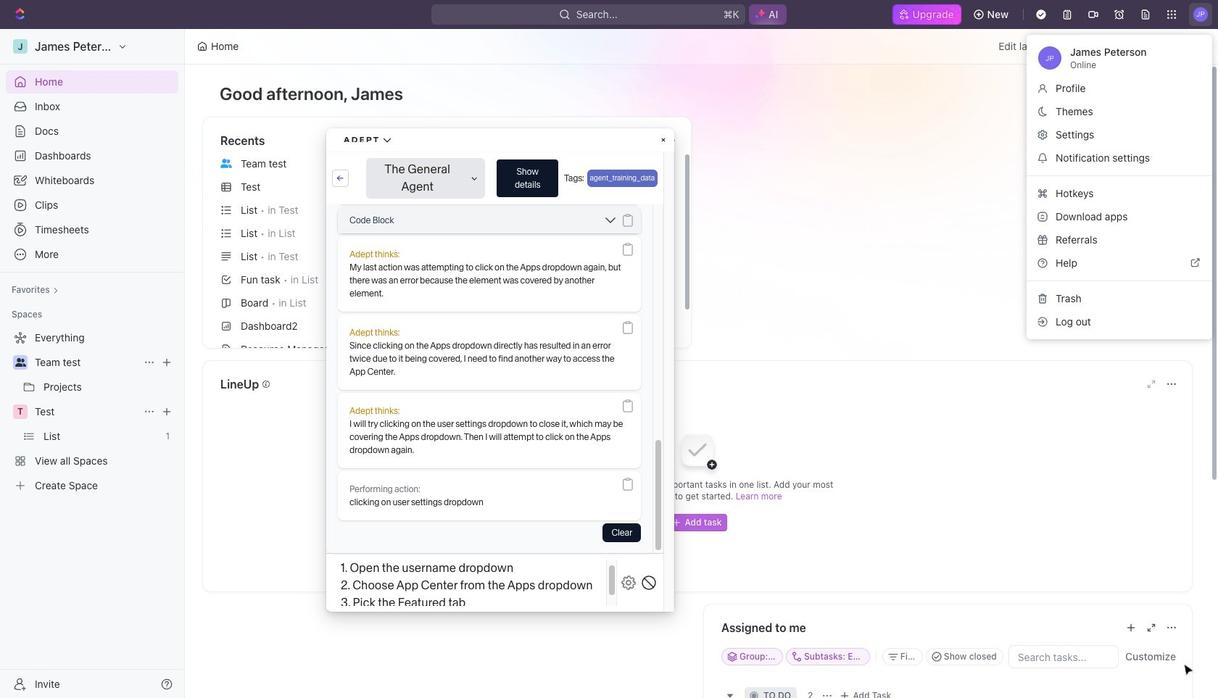 Task type: locate. For each thing, give the bounding box(es) containing it.
tree
[[6, 326, 178, 498]]

test, , element
[[13, 405, 28, 419]]

sidebar navigation
[[0, 29, 185, 698]]



Task type: describe. For each thing, give the bounding box(es) containing it.
tree inside sidebar navigation
[[6, 326, 178, 498]]

user group image
[[220, 159, 232, 168]]

user group image
[[15, 358, 26, 367]]

Search tasks... text field
[[1010, 646, 1118, 668]]



Task type: vqa. For each thing, say whether or not it's contained in the screenshot.
right USER GROUP IMAGE
yes



